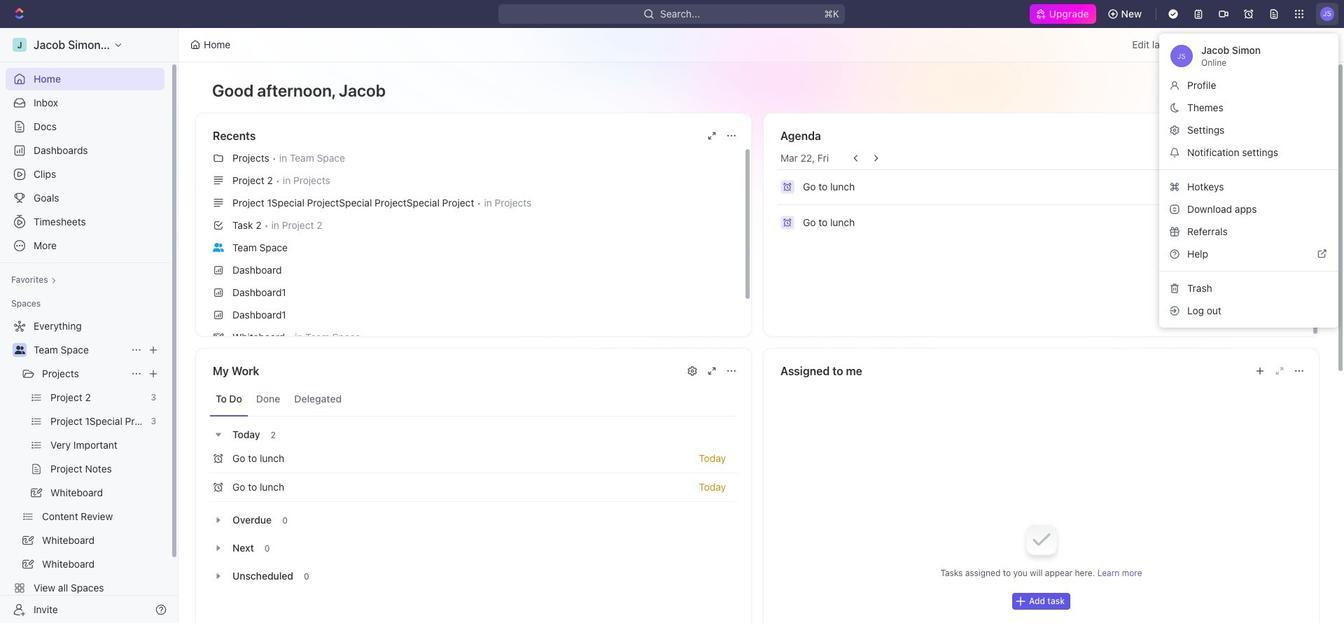Task type: vqa. For each thing, say whether or not it's contained in the screenshot.
the user group icon to the bottom
yes



Task type: describe. For each thing, give the bounding box(es) containing it.
tree inside sidebar navigation
[[6, 315, 165, 623]]



Task type: locate. For each thing, give the bounding box(es) containing it.
tab list
[[210, 382, 737, 417]]

user group image
[[213, 243, 224, 252]]

sidebar navigation
[[0, 28, 179, 623]]

user group image
[[14, 346, 25, 354]]

tree
[[6, 315, 165, 623]]



